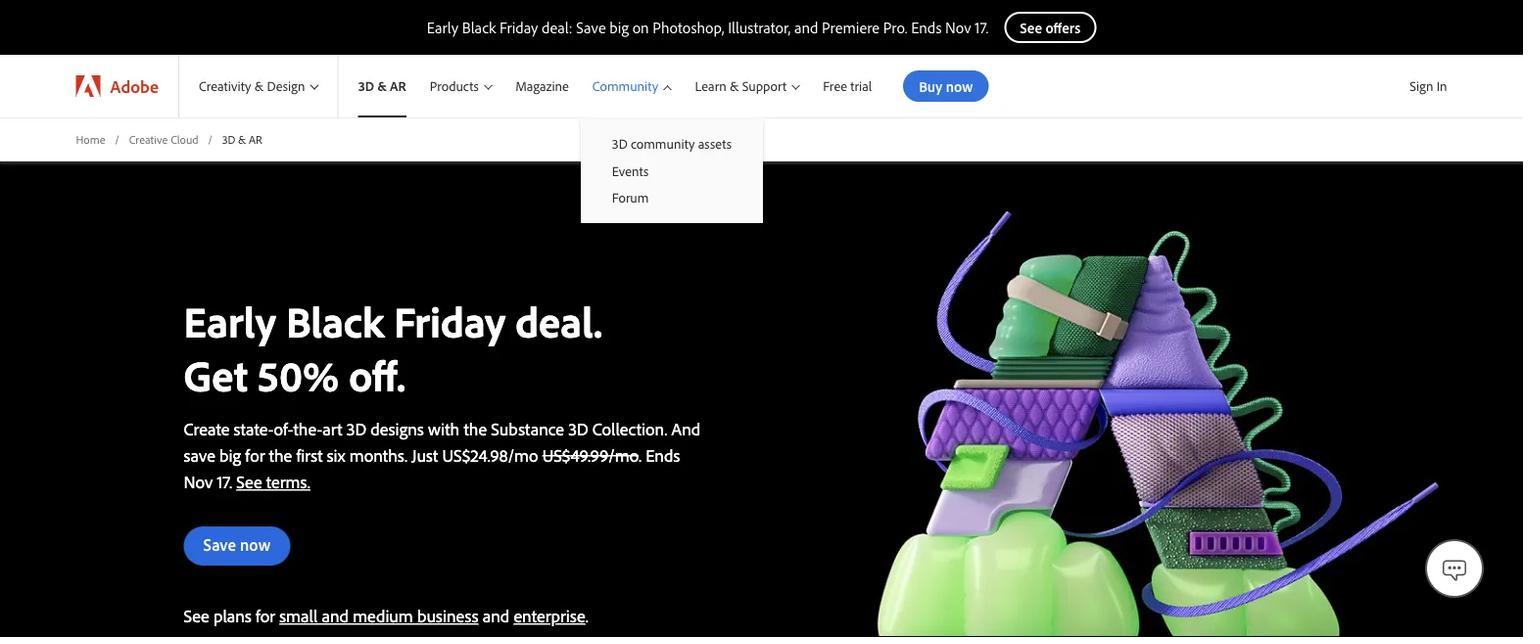 Task type: describe. For each thing, give the bounding box(es) containing it.
events
[[612, 162, 649, 179]]

0 vertical spatial ends
[[911, 18, 942, 37]]

magazine link
[[504, 55, 581, 118]]

1 horizontal spatial and
[[483, 605, 510, 627]]

on
[[633, 18, 649, 37]]

art
[[323, 418, 343, 440]]

forum
[[612, 189, 649, 206]]

1 vertical spatial ar
[[249, 132, 262, 146]]

community button
[[581, 55, 683, 118]]

creative cloud
[[129, 132, 198, 146]]

& for 3d & ar 'link'
[[377, 78, 387, 95]]

of-
[[274, 418, 293, 440]]

in
[[1437, 77, 1448, 95]]

home link
[[76, 131, 105, 148]]

1 vertical spatial for
[[256, 605, 275, 627]]

pro.
[[883, 18, 908, 37]]

0 horizontal spatial and
[[322, 605, 349, 627]]

free trial link
[[812, 55, 884, 118]]

products
[[430, 78, 479, 95]]

the-
[[293, 418, 323, 440]]

3d right art
[[347, 418, 367, 440]]

creativity & design
[[199, 78, 305, 95]]

0 vertical spatial 17.
[[975, 18, 989, 37]]

early for early black friday deal: save big on photoshop, illustrator, and premiere pro. ends nov 17.
[[427, 18, 459, 37]]

small
[[279, 605, 318, 627]]

deal:
[[542, 18, 573, 37]]

creativity
[[199, 78, 251, 95]]

regularly at us$49.99 per month per license element
[[542, 445, 639, 467]]

save now link
[[184, 527, 290, 566]]

create state-of-the-art 3d designs with the substance 3d collection. and save big for the first six months. just
[[184, 418, 701, 467]]

3d up 49
[[568, 418, 588, 440]]

and
[[672, 418, 701, 440]]

us$24.98 per month per license element
[[442, 445, 538, 467]]

collection.
[[592, 418, 668, 440]]

adobe
[[110, 75, 159, 97]]

substance
[[491, 418, 564, 440]]

support
[[742, 78, 787, 95]]

3d inside 3d community assets link
[[612, 135, 628, 152]]

months.
[[349, 445, 408, 467]]

& for creativity & design dropdown button
[[255, 78, 264, 95]]

assets
[[698, 135, 732, 152]]

2 horizontal spatial and
[[794, 18, 818, 37]]

3d & ar link
[[339, 55, 418, 118]]

learn
[[695, 78, 727, 95]]

24
[[471, 445, 488, 467]]

ar inside 'link'
[[390, 78, 406, 95]]

1 /mo from the left
[[508, 445, 538, 467]]

​.
[[639, 445, 642, 467]]

0 vertical spatial save
[[576, 18, 606, 37]]

get
[[184, 348, 248, 402]]

sign in button
[[1406, 70, 1451, 103]]

magazine
[[515, 78, 569, 95]]

early black friday deal. get 50% off.
[[184, 294, 603, 402]]

products button
[[418, 55, 504, 118]]

ends inside ​. ends nov 17.
[[646, 445, 680, 467]]

50%
[[258, 348, 339, 402]]

illustrator,
[[728, 18, 791, 37]]

early for early black friday deal. get 50% off.
[[184, 294, 276, 349]]

create
[[184, 418, 230, 440]]

see for see plans for small and medium business and enterprise .
[[184, 605, 209, 627]]

forum link
[[581, 184, 763, 211]]

for inside "create state-of-the-art 3d designs with the substance 3d collection. and save big for the first six months. just"
[[245, 445, 265, 467]]

just
[[412, 445, 438, 467]]

medium
[[353, 605, 413, 627]]

see plans for small and medium business and enterprise .
[[184, 605, 589, 627]]

3d inside 3d & ar 'link'
[[358, 78, 374, 95]]

community
[[631, 135, 695, 152]]

99
[[590, 445, 609, 467]]

business
[[417, 605, 479, 627]]

3d community assets
[[612, 135, 732, 152]]



Task type: locate. For each thing, give the bounding box(es) containing it.
3d right the cloud
[[222, 132, 235, 146]]

creative cloud link
[[129, 131, 198, 148]]

3d up events
[[612, 135, 628, 152]]

1 vertical spatial friday
[[394, 294, 506, 349]]

1 vertical spatial nov
[[184, 471, 213, 493]]

ends right the ​.
[[646, 445, 680, 467]]

cloud
[[171, 132, 198, 146]]

ends right 'pro.' at the right of the page
[[911, 18, 942, 37]]

first
[[296, 445, 323, 467]]

0 horizontal spatial us$
[[442, 445, 471, 467]]

plans
[[214, 605, 252, 627]]

0 vertical spatial the
[[464, 418, 487, 440]]

nov down save
[[184, 471, 213, 493]]

black for save
[[462, 18, 496, 37]]

.
[[488, 445, 490, 467], [588, 445, 590, 467], [586, 605, 589, 627]]

see left plans in the left of the page
[[184, 605, 209, 627]]

see
[[236, 471, 262, 493], [184, 605, 209, 627]]

1 horizontal spatial save
[[576, 18, 606, 37]]

1 vertical spatial the
[[269, 445, 292, 467]]

17. left see terms. link
[[217, 471, 232, 493]]

0 horizontal spatial 3d & ar
[[222, 132, 262, 146]]

0 vertical spatial 3d & ar
[[358, 78, 406, 95]]

deal.
[[516, 294, 603, 349]]

and right business
[[483, 605, 510, 627]]

ar left products
[[390, 78, 406, 95]]

nov
[[946, 18, 972, 37], [184, 471, 213, 493]]

us$ down with
[[442, 445, 471, 467]]

us$ down substance
[[542, 445, 571, 467]]

small and medium business link
[[279, 605, 479, 627]]

enterprise
[[514, 605, 586, 627]]

& left products
[[377, 78, 387, 95]]

events link
[[581, 157, 763, 184]]

3d & ar inside 'link'
[[358, 78, 406, 95]]

save right the deal:
[[576, 18, 606, 37]]

1 horizontal spatial early
[[427, 18, 459, 37]]

1 horizontal spatial see
[[236, 471, 262, 493]]

big left on
[[610, 18, 629, 37]]

17. inside ​. ends nov 17.
[[217, 471, 232, 493]]

3d & ar down the creativity & design
[[222, 132, 262, 146]]

the up the 24
[[464, 418, 487, 440]]

designs
[[371, 418, 424, 440]]

​. ends nov 17.
[[184, 445, 680, 493]]

1 horizontal spatial nov
[[946, 18, 972, 37]]

0 vertical spatial see
[[236, 471, 262, 493]]

off.
[[349, 348, 406, 402]]

community
[[593, 78, 659, 95]]

0 vertical spatial black
[[462, 18, 496, 37]]

nov inside ​. ends nov 17.
[[184, 471, 213, 493]]

premiere
[[822, 18, 880, 37]]

trial
[[851, 78, 872, 95]]

1 vertical spatial black
[[286, 294, 384, 349]]

now
[[240, 535, 271, 556]]

0 vertical spatial early
[[427, 18, 459, 37]]

friday
[[500, 18, 538, 37], [394, 294, 506, 349]]

3d & ar
[[358, 78, 406, 95], [222, 132, 262, 146]]

save
[[576, 18, 606, 37], [203, 535, 236, 556]]

1 horizontal spatial 3d & ar
[[358, 78, 406, 95]]

friday inside the early black friday deal. get 50% off.
[[394, 294, 506, 349]]

with
[[428, 418, 460, 440]]

& inside popup button
[[730, 78, 739, 95]]

3d
[[358, 78, 374, 95], [222, 132, 235, 146], [612, 135, 628, 152], [347, 418, 367, 440], [568, 418, 588, 440]]

ar
[[390, 78, 406, 95], [249, 132, 262, 146]]

early
[[427, 18, 459, 37], [184, 294, 276, 349]]

1 horizontal spatial /mo
[[609, 445, 639, 467]]

ar down creativity & design dropdown button
[[249, 132, 262, 146]]

98
[[490, 445, 508, 467]]

0 vertical spatial for
[[245, 445, 265, 467]]

six
[[327, 445, 345, 467]]

1 vertical spatial save
[[203, 535, 236, 556]]

0 horizontal spatial 17.
[[217, 471, 232, 493]]

1 horizontal spatial big
[[610, 18, 629, 37]]

for right plans in the left of the page
[[256, 605, 275, 627]]

adobe link
[[56, 55, 178, 118]]

see terms.
[[236, 471, 310, 493]]

group containing 3d community assets
[[581, 118, 763, 223]]

& inside dropdown button
[[255, 78, 264, 95]]

save now
[[203, 535, 271, 556]]

0 horizontal spatial /mo
[[508, 445, 538, 467]]

see for see terms.
[[236, 471, 262, 493]]

black
[[462, 18, 496, 37], [286, 294, 384, 349]]

learn & support
[[695, 78, 787, 95]]

1 us$ from the left
[[442, 445, 471, 467]]

3d right design
[[358, 78, 374, 95]]

0 vertical spatial ar
[[390, 78, 406, 95]]

creativity & design button
[[179, 55, 338, 118]]

terms.
[[266, 471, 310, 493]]

1 vertical spatial 3d & ar
[[222, 132, 262, 146]]

3d community assets link
[[581, 130, 763, 157]]

the down of-
[[269, 445, 292, 467]]

0 horizontal spatial black
[[286, 294, 384, 349]]

& down the creativity & design
[[238, 132, 246, 146]]

big right save
[[220, 445, 241, 467]]

49
[[571, 445, 588, 467]]

0 vertical spatial friday
[[500, 18, 538, 37]]

1 horizontal spatial 17.
[[975, 18, 989, 37]]

0 vertical spatial nov
[[946, 18, 972, 37]]

save
[[184, 445, 215, 467]]

learn & support button
[[683, 55, 812, 118]]

1 horizontal spatial the
[[464, 418, 487, 440]]

17.
[[975, 18, 989, 37], [217, 471, 232, 493]]

1 vertical spatial early
[[184, 294, 276, 349]]

sign in
[[1410, 77, 1448, 95]]

early inside the early black friday deal. get 50% off.
[[184, 294, 276, 349]]

0 horizontal spatial the
[[269, 445, 292, 467]]

free
[[823, 78, 847, 95]]

big
[[610, 18, 629, 37], [220, 445, 241, 467]]

17. right 'pro.' at the right of the page
[[975, 18, 989, 37]]

& for learn & support popup button at top
[[730, 78, 739, 95]]

/mo
[[508, 445, 538, 467], [609, 445, 639, 467]]

1 horizontal spatial us$
[[542, 445, 571, 467]]

early black friday deal: save big on photoshop, illustrator, and premiere pro. ends nov 17.
[[427, 18, 989, 37]]

and
[[794, 18, 818, 37], [322, 605, 349, 627], [483, 605, 510, 627]]

3d & ar left products
[[358, 78, 406, 95]]

1 horizontal spatial black
[[462, 18, 496, 37]]

big inside "create state-of-the-art 3d designs with the substance 3d collection. and save big for the first six months. just"
[[220, 445, 241, 467]]

black for get
[[286, 294, 384, 349]]

black inside the early black friday deal. get 50% off.
[[286, 294, 384, 349]]

1 horizontal spatial ar
[[390, 78, 406, 95]]

ends
[[911, 18, 942, 37], [646, 445, 680, 467]]

and left premiere
[[794, 18, 818, 37]]

2 /mo from the left
[[609, 445, 639, 467]]

& inside 'link'
[[377, 78, 387, 95]]

0 horizontal spatial big
[[220, 445, 241, 467]]

see left terms.
[[236, 471, 262, 493]]

and right small
[[322, 605, 349, 627]]

for
[[245, 445, 265, 467], [256, 605, 275, 627]]

0 horizontal spatial ar
[[249, 132, 262, 146]]

us$ 24 . 98 /mo us$ 49 . 99 /mo
[[442, 445, 639, 467]]

/mo down substance
[[508, 445, 538, 467]]

state-
[[234, 418, 274, 440]]

friday for deal.
[[394, 294, 506, 349]]

0 vertical spatial big
[[610, 18, 629, 37]]

home
[[76, 132, 105, 146]]

enterprise link
[[514, 605, 586, 627]]

see terms. link
[[236, 471, 310, 493]]

&
[[255, 78, 264, 95], [377, 78, 387, 95], [730, 78, 739, 95], [238, 132, 246, 146]]

0 horizontal spatial early
[[184, 294, 276, 349]]

1 vertical spatial ends
[[646, 445, 680, 467]]

creative
[[129, 132, 168, 146]]

design
[[267, 78, 305, 95]]

group
[[581, 118, 763, 223]]

2 us$ from the left
[[542, 445, 571, 467]]

us$
[[442, 445, 471, 467], [542, 445, 571, 467]]

1 vertical spatial 17.
[[217, 471, 232, 493]]

0 horizontal spatial see
[[184, 605, 209, 627]]

1 vertical spatial big
[[220, 445, 241, 467]]

free trial
[[823, 78, 872, 95]]

& right learn on the left of page
[[730, 78, 739, 95]]

sign
[[1410, 77, 1434, 95]]

nov right 'pro.' at the right of the page
[[946, 18, 972, 37]]

& left design
[[255, 78, 264, 95]]

1 horizontal spatial ends
[[911, 18, 942, 37]]

0 horizontal spatial ends
[[646, 445, 680, 467]]

0 horizontal spatial save
[[203, 535, 236, 556]]

for down state-
[[245, 445, 265, 467]]

friday for deal:
[[500, 18, 538, 37]]

/mo down collection.
[[609, 445, 639, 467]]

photoshop,
[[653, 18, 725, 37]]

0 horizontal spatial nov
[[184, 471, 213, 493]]

1 vertical spatial see
[[184, 605, 209, 627]]

save left now
[[203, 535, 236, 556]]



Task type: vqa. For each thing, say whether or not it's contained in the screenshot.
Resource Center link
no



